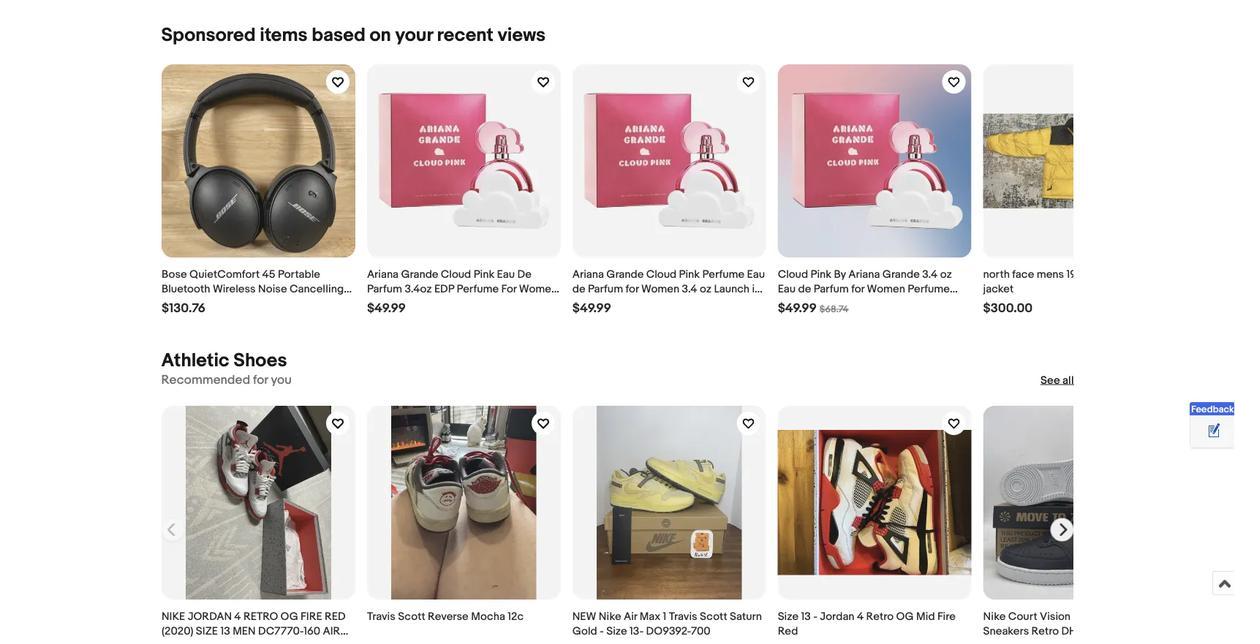 Task type: vqa. For each thing, say whether or not it's contained in the screenshot.
NEW inside NEW Nike Air Max 1 Travis Scott Saturn Gold - Size 13- DO9392-700
yes



Task type: describe. For each thing, give the bounding box(es) containing it.
wireless
[[212, 283, 255, 296]]

women for ariana grande cloud pink eau de parfum 3.4oz edp perfume for women new in box
[[519, 283, 557, 296]]

mocha
[[471, 609, 505, 623]]

new inside cloud pink by ariana grande 3.4 oz eau de parfum for women perfume new launch
[[777, 297, 801, 311]]

mid
[[916, 609, 935, 623]]

bose quietcomfort 45 portable bluetooth wireless noise cancelling headphones
[[161, 268, 343, 311]]

fire
[[937, 609, 955, 623]]

cloud pink by ariana grande 3.4 oz eau de parfum for women perfume new launch
[[777, 268, 952, 311]]

size inside size 13 - jordan 4 retro og mid fire red
[[777, 609, 798, 623]]

athletic shoes
[[161, 350, 287, 372]]

in
[[752, 283, 760, 296]]

portable
[[278, 268, 320, 281]]

you
[[271, 372, 292, 388]]

parfum inside ariana grande cloud pink perfume eau de parfum for women 3.4 oz launch in 2023
[[588, 283, 623, 296]]

new nike air max 1 travis scott saturn gold - size 13- do9392-700
[[572, 609, 762, 637]]

parfum inside ariana grande cloud pink eau de parfum 3.4oz edp perfume for women new in box
[[367, 283, 402, 296]]

see all link
[[1041, 373, 1074, 388]]

saturn
[[729, 609, 762, 623]]

jordan
[[820, 609, 854, 623]]

air
[[322, 624, 340, 637]]

3 $49.99 from the left
[[777, 301, 816, 316]]

north
[[983, 268, 1009, 281]]

athletic
[[161, 350, 229, 372]]

athletic shoes link
[[161, 350, 287, 372]]

nike jordan 4 retro og fire red (2020) size 13 men dc7770-160 air 2020
[[161, 609, 345, 639]]

recommended for you
[[161, 372, 292, 388]]

air
[[623, 609, 637, 623]]

red
[[777, 624, 798, 637]]

pink for perfume
[[679, 268, 700, 281]]

recommended
[[161, 372, 250, 388]]

mens
[[1036, 268, 1064, 281]]

4 inside nike jordan 4 retro og fire red (2020) size 13 men dc7770-160 air 2020
[[234, 609, 241, 623]]

perfume inside ariana grande cloud pink perfume eau de parfum for women 3.4 oz launch in 2023
[[702, 268, 744, 281]]

ariana inside cloud pink by ariana grande 3.4 oz eau de parfum for women perfume new launch
[[848, 268, 880, 281]]

1996
[[1066, 268, 1088, 281]]

perfume inside cloud pink by ariana grande 3.4 oz eau de parfum for women perfume new launch
[[907, 283, 950, 296]]

items
[[260, 24, 308, 46]]

see all
[[1041, 374, 1074, 387]]

in
[[391, 297, 400, 311]]

$49.99 for 2023
[[572, 301, 611, 316]]

sponsored items based on your recent views
[[161, 24, 546, 46]]

nike inside new nike air max 1 travis scott saturn gold - size 13- do9392-700
[[598, 609, 621, 623]]

views
[[498, 24, 546, 46]]

$49.99 text field for 2023
[[572, 301, 611, 316]]

face
[[1012, 268, 1034, 281]]

headphones
[[161, 297, 225, 311]]

women inside ariana grande cloud pink perfume eau de parfum for women 3.4 oz launch in 2023
[[641, 283, 679, 296]]

160
[[303, 624, 320, 637]]

box
[[403, 297, 421, 311]]

retro
[[243, 609, 278, 623]]

size 13 - jordan 4 retro og mid fire red link
[[777, 405, 971, 639]]

scott inside new nike air max 1 travis scott saturn gold - size 13- do9392-700
[[700, 609, 727, 623]]

max
[[639, 609, 660, 623]]

sneakers
[[983, 624, 1029, 637]]

13-
[[629, 624, 643, 637]]

launch inside ariana grande cloud pink perfume eau de parfum for women 3.4 oz launch in 2023
[[714, 283, 749, 296]]

reverse
[[427, 609, 468, 623]]

size 13 - jordan 4 retro og mid fire red
[[777, 609, 955, 637]]

pink inside cloud pink by ariana grande 3.4 oz eau de parfum for women perfume new launch
[[810, 268, 831, 281]]

for
[[501, 283, 516, 296]]

new inside new nike air max 1 travis scott saturn gold - size 13- do9392-700
[[572, 609, 596, 623]]

jacket
[[983, 283, 1013, 296]]

sponsored
[[161, 24, 256, 46]]

low
[[1073, 609, 1092, 623]]

all
[[1063, 374, 1074, 387]]

grande for parfum
[[606, 268, 643, 281]]

001
[[1105, 624, 1122, 637]]

edp
[[434, 283, 454, 296]]

dh2987-
[[1061, 624, 1105, 637]]

de inside ariana grande cloud pink perfume eau de parfum for women 3.4 oz launch in 2023
[[572, 283, 585, 296]]

ariana for parfum
[[367, 268, 398, 281]]

$68.74
[[819, 304, 848, 315]]

nuptse
[[1117, 268, 1152, 281]]

nike inside nike court vision low black white sneakers retro dh2987-001 mens size
[[983, 609, 1005, 623]]

retro inside nike court vision low black white sneakers retro dh2987-001 mens size
[[1031, 624, 1059, 637]]

retro
[[1091, 268, 1115, 281]]

black
[[1095, 609, 1122, 623]]

recommended for you element
[[161, 372, 292, 388]]

court
[[1008, 609, 1037, 623]]

oz inside ariana grande cloud pink perfume eau de parfum for women 3.4 oz launch in 2023
[[699, 283, 711, 296]]

do9392-
[[646, 624, 691, 637]]

men
[[232, 624, 255, 637]]

grande for 3.4oz
[[401, 268, 438, 281]]

cloud inside cloud pink by ariana grande 3.4 oz eau de parfum for women perfume new launch
[[777, 268, 808, 281]]

eau inside ariana grande cloud pink perfume eau de parfum for women 3.4 oz launch in 2023
[[747, 268, 765, 281]]

2020
[[161, 639, 187, 639]]

on
[[370, 24, 391, 46]]

cloud for perfume
[[440, 268, 471, 281]]

$300.00 text field
[[983, 301, 1032, 316]]

red
[[324, 609, 345, 623]]

nike jordan 4 retro og fire red (2020) size 13 men dc7770-160 air 2020 link
[[161, 405, 355, 639]]

vision
[[1039, 609, 1070, 623]]

$130.76 text field
[[161, 301, 205, 316]]

$49.99 $68.74
[[777, 301, 848, 316]]

1
[[663, 609, 666, 623]]

1 scott from the left
[[398, 609, 425, 623]]



Task type: locate. For each thing, give the bounding box(es) containing it.
$300.00
[[983, 301, 1032, 316]]

retro right jordan
[[866, 609, 893, 623]]

2 de from the left
[[798, 283, 811, 296]]

pink inside ariana grande cloud pink perfume eau de parfum for women 3.4 oz launch in 2023
[[679, 268, 700, 281]]

quietcomfort
[[189, 268, 259, 281]]

1 horizontal spatial $49.99 text field
[[572, 301, 611, 316]]

og
[[280, 609, 298, 623], [896, 609, 913, 623]]

12c
[[507, 609, 523, 623]]

launch left in
[[714, 283, 749, 296]]

dc7770-
[[258, 624, 303, 637]]

3 parfum from the left
[[813, 283, 849, 296]]

1 horizontal spatial for
[[625, 283, 638, 296]]

2 horizontal spatial grande
[[882, 268, 919, 281]]

ariana right by
[[848, 268, 880, 281]]

2 $49.99 text field from the left
[[572, 301, 611, 316]]

new up gold
[[572, 609, 596, 623]]

13 left jordan
[[801, 609, 810, 623]]

parfum up the 2023
[[588, 283, 623, 296]]

0 horizontal spatial $49.99
[[367, 301, 406, 316]]

parfum up new
[[367, 283, 402, 296]]

0 horizontal spatial parfum
[[367, 283, 402, 296]]

1 women from the left
[[519, 283, 557, 296]]

1 vertical spatial -
[[599, 624, 604, 637]]

2023
[[572, 297, 597, 311]]

3 pink from the left
[[810, 268, 831, 281]]

3.4
[[922, 268, 937, 281], [682, 283, 697, 296]]

$49.99 for box
[[367, 301, 406, 316]]

2 parfum from the left
[[588, 283, 623, 296]]

0 horizontal spatial nike
[[598, 609, 621, 623]]

ariana inside ariana grande cloud pink eau de parfum 3.4oz edp perfume for women new in box
[[367, 268, 398, 281]]

0 horizontal spatial perfume
[[456, 283, 498, 296]]

- left jordan
[[813, 609, 817, 623]]

grande
[[401, 268, 438, 281], [606, 268, 643, 281], [882, 268, 919, 281]]

3 women from the left
[[867, 283, 905, 296]]

nike left air
[[598, 609, 621, 623]]

1 horizontal spatial 4
[[857, 609, 863, 623]]

0 horizontal spatial eau
[[497, 268, 514, 281]]

45
[[262, 268, 275, 281]]

de up the 2023
[[572, 283, 585, 296]]

1 travis from the left
[[367, 609, 395, 623]]

0 vertical spatial -
[[813, 609, 817, 623]]

ariana for de
[[572, 268, 604, 281]]

1 parfum from the left
[[367, 283, 402, 296]]

fire
[[300, 609, 322, 623]]

shoes
[[233, 350, 287, 372]]

grande inside ariana grande cloud pink eau de parfum 3.4oz edp perfume for women new in box
[[401, 268, 438, 281]]

3.4 left in
[[682, 283, 697, 296]]

travis scott reverse mocha 12c link
[[367, 405, 560, 639]]

1 horizontal spatial pink
[[679, 268, 700, 281]]

0 vertical spatial retro
[[866, 609, 893, 623]]

new left previous price $68.74 text box
[[777, 297, 801, 311]]

- inside size 13 - jordan 4 retro og mid fire red
[[813, 609, 817, 623]]

women inside ariana grande cloud pink eau de parfum 3.4oz edp perfume for women new in box
[[519, 283, 557, 296]]

2 og from the left
[[896, 609, 913, 623]]

for
[[625, 283, 638, 296], [851, 283, 864, 296], [253, 372, 268, 388]]

pink for eau
[[473, 268, 494, 281]]

scott left "reverse"
[[398, 609, 425, 623]]

oz left in
[[699, 283, 711, 296]]

1 horizontal spatial oz
[[940, 268, 952, 281]]

3 grande from the left
[[882, 268, 919, 281]]

parfum inside cloud pink by ariana grande 3.4 oz eau de parfum for women perfume new launch
[[813, 283, 849, 296]]

- inside new nike air max 1 travis scott saturn gold - size 13- do9392-700
[[599, 624, 604, 637]]

mens
[[1124, 624, 1152, 637]]

700
[[691, 624, 710, 637]]

bluetooth
[[161, 283, 210, 296]]

2 travis from the left
[[669, 609, 697, 623]]

size
[[777, 609, 798, 623], [606, 624, 627, 637], [1154, 624, 1175, 637]]

1 vertical spatial launch
[[804, 297, 839, 311]]

2 nike from the left
[[983, 609, 1005, 623]]

nike court vision low black white sneakers retro dh2987-001 mens size
[[983, 609, 1175, 637]]

1 horizontal spatial grande
[[606, 268, 643, 281]]

2 horizontal spatial eau
[[777, 283, 795, 296]]

1 horizontal spatial retro
[[1031, 624, 1059, 637]]

size left 13-
[[606, 624, 627, 637]]

oz inside cloud pink by ariana grande 3.4 oz eau de parfum for women perfume new launch
[[940, 268, 952, 281]]

new nike air max 1 travis scott saturn gold - size 13- do9392-700 link
[[572, 405, 766, 639]]

0 horizontal spatial women
[[519, 283, 557, 296]]

0 horizontal spatial travis
[[367, 609, 395, 623]]

13 right size
[[220, 624, 230, 637]]

1 horizontal spatial scott
[[700, 609, 727, 623]]

0 horizontal spatial grande
[[401, 268, 438, 281]]

de inside cloud pink by ariana grande 3.4 oz eau de parfum for women perfume new launch
[[798, 283, 811, 296]]

0 horizontal spatial 13
[[220, 624, 230, 637]]

1 horizontal spatial eau
[[747, 268, 765, 281]]

ariana
[[367, 268, 398, 281], [572, 268, 604, 281], [848, 268, 880, 281]]

cloud for women
[[646, 268, 676, 281]]

0 horizontal spatial scott
[[398, 609, 425, 623]]

1 grande from the left
[[401, 268, 438, 281]]

pink inside ariana grande cloud pink eau de parfum 3.4oz edp perfume for women new in box
[[473, 268, 494, 281]]

1 og from the left
[[280, 609, 298, 623]]

0 horizontal spatial pink
[[473, 268, 494, 281]]

by
[[834, 268, 846, 281]]

travis inside travis scott reverse mocha 12c link
[[367, 609, 395, 623]]

launch inside cloud pink by ariana grande 3.4 oz eau de parfum for women perfume new launch
[[804, 297, 839, 311]]

1 horizontal spatial launch
[[804, 297, 839, 311]]

travis scott reverse mocha 12c
[[367, 609, 523, 623]]

nike court vision low black white sneakers retro dh2987-001 mens size link
[[983, 405, 1177, 639]]

retro inside size 13 - jordan 4 retro og mid fire red
[[866, 609, 893, 623]]

3 cloud from the left
[[777, 268, 808, 281]]

your
[[395, 24, 433, 46]]

gold
[[572, 624, 597, 637]]

1 4 from the left
[[234, 609, 241, 623]]

1 vertical spatial retro
[[1031, 624, 1059, 637]]

women inside cloud pink by ariana grande 3.4 oz eau de parfum for women perfume new launch
[[867, 283, 905, 296]]

3.4 inside cloud pink by ariana grande 3.4 oz eau de parfum for women perfume new launch
[[922, 268, 937, 281]]

4 up men
[[234, 609, 241, 623]]

0 vertical spatial 3.4
[[922, 268, 937, 281]]

2 horizontal spatial for
[[851, 283, 864, 296]]

eau
[[497, 268, 514, 281], [747, 268, 765, 281], [777, 283, 795, 296]]

0 horizontal spatial cloud
[[440, 268, 471, 281]]

ariana up new
[[367, 268, 398, 281]]

0 horizontal spatial new
[[572, 609, 596, 623]]

4
[[234, 609, 241, 623], [857, 609, 863, 623]]

1 horizontal spatial women
[[641, 283, 679, 296]]

1 $49.99 from the left
[[367, 301, 406, 316]]

0 horizontal spatial launch
[[714, 283, 749, 296]]

1 vertical spatial 13
[[220, 624, 230, 637]]

see
[[1041, 374, 1060, 387]]

eau inside ariana grande cloud pink eau de parfum 3.4oz edp perfume for women new in box
[[497, 268, 514, 281]]

13 inside size 13 - jordan 4 retro og mid fire red
[[801, 609, 810, 623]]

0 horizontal spatial ariana
[[367, 268, 398, 281]]

cloud inside ariana grande cloud pink eau de parfum 3.4oz edp perfume for women new in box
[[440, 268, 471, 281]]

0 horizontal spatial og
[[280, 609, 298, 623]]

2 horizontal spatial $49.99 text field
[[777, 301, 816, 316]]

2 horizontal spatial women
[[867, 283, 905, 296]]

0 vertical spatial 13
[[801, 609, 810, 623]]

nike
[[598, 609, 621, 623], [983, 609, 1005, 623]]

eau inside cloud pink by ariana grande 3.4 oz eau de parfum for women perfume new launch
[[777, 283, 795, 296]]

1 horizontal spatial cloud
[[646, 268, 676, 281]]

1 horizontal spatial 13
[[801, 609, 810, 623]]

eau up in
[[747, 268, 765, 281]]

new
[[367, 297, 389, 311]]

$49.99
[[367, 301, 406, 316], [572, 301, 611, 316], [777, 301, 816, 316]]

0 horizontal spatial for
[[253, 372, 268, 388]]

new
[[777, 297, 801, 311], [572, 609, 596, 623]]

ariana grande cloud pink perfume eau de parfum for women 3.4 oz launch in 2023
[[572, 268, 765, 311]]

$49.99 text field for box
[[367, 301, 406, 316]]

eau right in
[[777, 283, 795, 296]]

0 horizontal spatial oz
[[699, 283, 711, 296]]

0 horizontal spatial $49.99 text field
[[367, 301, 406, 316]]

jordan
[[187, 609, 231, 623]]

1 horizontal spatial -
[[813, 609, 817, 623]]

1 ariana from the left
[[367, 268, 398, 281]]

bose
[[161, 268, 187, 281]]

1 $49.99 text field from the left
[[367, 301, 406, 316]]

2 women from the left
[[641, 283, 679, 296]]

1 horizontal spatial nike
[[983, 609, 1005, 623]]

2 horizontal spatial pink
[[810, 268, 831, 281]]

2 horizontal spatial size
[[1154, 624, 1175, 637]]

0 vertical spatial launch
[[714, 283, 749, 296]]

travis inside new nike air max 1 travis scott saturn gold - size 13- do9392-700
[[669, 609, 697, 623]]

for inside ariana grande cloud pink perfume eau de parfum for women 3.4 oz launch in 2023
[[625, 283, 638, 296]]

for inside cloud pink by ariana grande 3.4 oz eau de parfum for women perfume new launch
[[851, 283, 864, 296]]

2 pink from the left
[[679, 268, 700, 281]]

1 horizontal spatial perfume
[[702, 268, 744, 281]]

travis right 1 at the right
[[669, 609, 697, 623]]

launch
[[714, 283, 749, 296], [804, 297, 839, 311]]

3.4 inside ariana grande cloud pink perfume eau de parfum for women 3.4 oz launch in 2023
[[682, 283, 697, 296]]

1 pink from the left
[[473, 268, 494, 281]]

retro down vision
[[1031, 624, 1059, 637]]

ariana grande cloud pink eau de parfum 3.4oz edp perfume for women new in box
[[367, 268, 557, 311]]

ariana up the 2023
[[572, 268, 604, 281]]

scott up the 700
[[700, 609, 727, 623]]

ariana inside ariana grande cloud pink perfume eau de parfum for women 3.4 oz launch in 2023
[[572, 268, 604, 281]]

3 ariana from the left
[[848, 268, 880, 281]]

(2020)
[[161, 624, 193, 637]]

13 inside nike jordan 4 retro og fire red (2020) size 13 men dc7770-160 air 2020
[[220, 624, 230, 637]]

feedback
[[1191, 404, 1234, 415]]

size right mens
[[1154, 624, 1175, 637]]

1 horizontal spatial parfum
[[588, 283, 623, 296]]

0 vertical spatial oz
[[940, 268, 952, 281]]

size
[[196, 624, 218, 637]]

$130.76
[[161, 301, 205, 316]]

0 horizontal spatial 4
[[234, 609, 241, 623]]

1 horizontal spatial travis
[[669, 609, 697, 623]]

2 scott from the left
[[700, 609, 727, 623]]

1 horizontal spatial 3.4
[[922, 268, 937, 281]]

size inside nike court vision low black white sneakers retro dh2987-001 mens size
[[1154, 624, 1175, 637]]

2 horizontal spatial cloud
[[777, 268, 808, 281]]

13
[[801, 609, 810, 623], [220, 624, 230, 637]]

size inside new nike air max 1 travis scott saturn gold - size 13- do9392-700
[[606, 624, 627, 637]]

cloud inside ariana grande cloud pink perfume eau de parfum for women 3.4 oz launch in 2023
[[646, 268, 676, 281]]

size up red
[[777, 609, 798, 623]]

women for cloud pink by ariana grande 3.4 oz eau de parfum for women perfume new launch
[[867, 283, 905, 296]]

travis right red
[[367, 609, 395, 623]]

1 vertical spatial oz
[[699, 283, 711, 296]]

2 horizontal spatial perfume
[[907, 283, 950, 296]]

white
[[1125, 609, 1153, 623]]

$49.99 text field
[[367, 301, 406, 316], [572, 301, 611, 316], [777, 301, 816, 316]]

perfume inside ariana grande cloud pink eau de parfum 3.4oz edp perfume for women new in box
[[456, 283, 498, 296]]

2 grande from the left
[[606, 268, 643, 281]]

1 horizontal spatial size
[[777, 609, 798, 623]]

2 4 from the left
[[857, 609, 863, 623]]

2 horizontal spatial ariana
[[848, 268, 880, 281]]

3 $49.99 text field from the left
[[777, 301, 816, 316]]

2 horizontal spatial parfum
[[813, 283, 849, 296]]

2 ariana from the left
[[572, 268, 604, 281]]

1 de from the left
[[572, 283, 585, 296]]

og up dc7770-
[[280, 609, 298, 623]]

0 horizontal spatial -
[[599, 624, 604, 637]]

de
[[517, 268, 531, 281]]

1 horizontal spatial new
[[777, 297, 801, 311]]

0 horizontal spatial size
[[606, 624, 627, 637]]

nike up sneakers
[[983, 609, 1005, 623]]

0 vertical spatial new
[[777, 297, 801, 311]]

1 horizontal spatial de
[[798, 283, 811, 296]]

1 horizontal spatial og
[[896, 609, 913, 623]]

0 horizontal spatial retro
[[866, 609, 893, 623]]

1 vertical spatial 3.4
[[682, 283, 697, 296]]

pink
[[473, 268, 494, 281], [679, 268, 700, 281], [810, 268, 831, 281]]

eau up "for"
[[497, 268, 514, 281]]

og inside nike jordan 4 retro og fire red (2020) size 13 men dc7770-160 air 2020
[[280, 609, 298, 623]]

2 $49.99 from the left
[[572, 301, 611, 316]]

4 inside size 13 - jordan 4 retro og mid fire red
[[857, 609, 863, 623]]

og inside size 13 - jordan 4 retro og mid fire red
[[896, 609, 913, 623]]

parfum down by
[[813, 283, 849, 296]]

cloud
[[440, 268, 471, 281], [646, 268, 676, 281], [777, 268, 808, 281]]

travis
[[367, 609, 395, 623], [669, 609, 697, 623]]

perfume
[[702, 268, 744, 281], [456, 283, 498, 296], [907, 283, 950, 296]]

1 vertical spatial new
[[572, 609, 596, 623]]

3.4oz
[[404, 283, 431, 296]]

north face mens 1996 retro nuptse jacket $300.00
[[983, 268, 1152, 316]]

launch down by
[[804, 297, 839, 311]]

- right gold
[[599, 624, 604, 637]]

oz left 'north'
[[940, 268, 952, 281]]

cancelling
[[289, 283, 343, 296]]

1 cloud from the left
[[440, 268, 471, 281]]

3.4 left 'north'
[[922, 268, 937, 281]]

women
[[519, 283, 557, 296], [641, 283, 679, 296], [867, 283, 905, 296]]

based
[[312, 24, 365, 46]]

1 horizontal spatial ariana
[[572, 268, 604, 281]]

grande inside ariana grande cloud pink perfume eau de parfum for women 3.4 oz launch in 2023
[[606, 268, 643, 281]]

noise
[[258, 283, 287, 296]]

1 nike from the left
[[598, 609, 621, 623]]

2 horizontal spatial $49.99
[[777, 301, 816, 316]]

1 horizontal spatial $49.99
[[572, 301, 611, 316]]

0 horizontal spatial 3.4
[[682, 283, 697, 296]]

grande inside cloud pink by ariana grande 3.4 oz eau de parfum for women perfume new launch
[[882, 268, 919, 281]]

0 horizontal spatial de
[[572, 283, 585, 296]]

de up $49.99 $68.74
[[798, 283, 811, 296]]

og left the mid
[[896, 609, 913, 623]]

4 right jordan
[[857, 609, 863, 623]]

retro
[[866, 609, 893, 623], [1031, 624, 1059, 637]]

previous price $68.74 text field
[[819, 304, 848, 315]]

recent
[[437, 24, 494, 46]]

nike
[[161, 609, 185, 623]]

2 cloud from the left
[[646, 268, 676, 281]]



